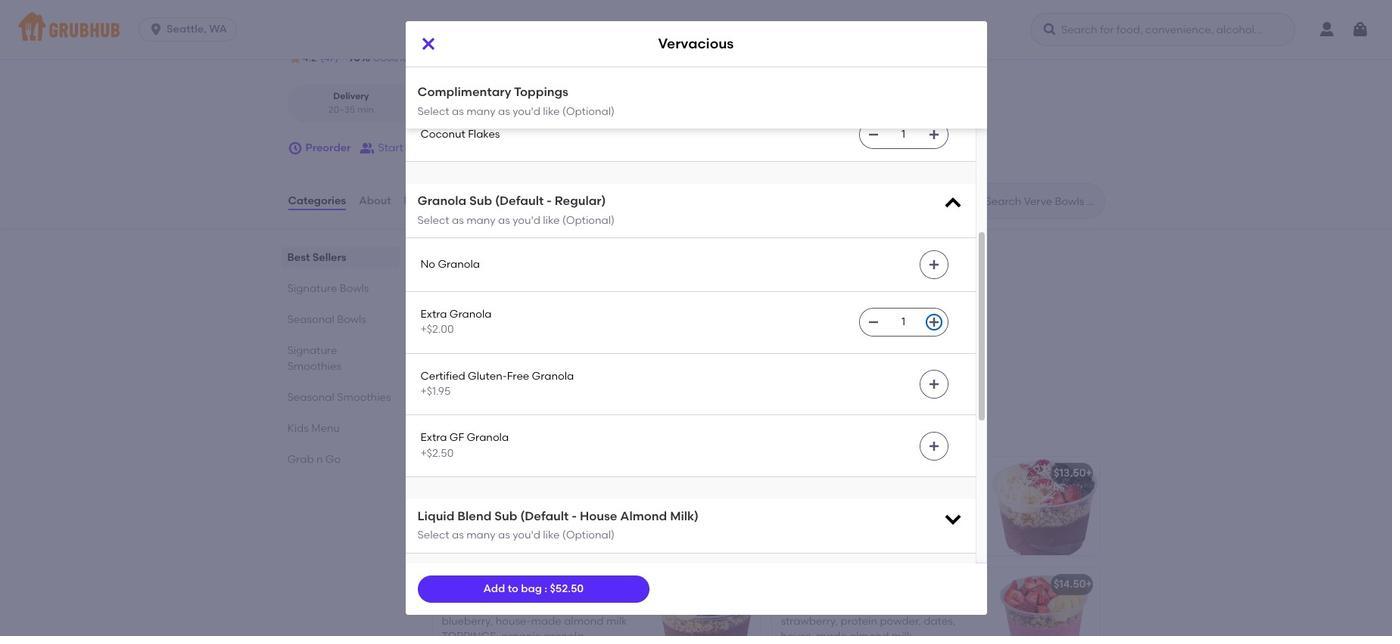 Task type: locate. For each thing, give the bounding box(es) containing it.
best down gf
[[451, 452, 470, 463]]

seasonal up kids menu
[[287, 392, 335, 404]]

(optional) inside liquid blend sub (default - house almond milk) select as many as you'd like (optional)
[[563, 530, 615, 543]]

regular)
[[555, 194, 606, 208]]

drizzle
[[456, 21, 489, 33], [456, 74, 489, 87]]

sellers for best sellers most ordered on grubhub
[[469, 248, 521, 267]]

verve bowl
[[781, 468, 838, 480]]

1 vertical spatial base: açai, banana, blueberry, peanut butter, house-made almond milk  toppings: organic granola, banana, strawberry, crushed almonds
[[442, 492, 626, 566]]

0 vertical spatial select
[[418, 105, 450, 118]]

$13.50
[[715, 468, 747, 480], [1054, 468, 1086, 480]]

2 seasonal from the top
[[287, 392, 335, 404]]

0 horizontal spatial min
[[357, 104, 374, 115]]

pickup 0.5 mi • 10–20 min
[[443, 91, 523, 115]]

best for best sellers
[[287, 251, 310, 264]]

peanut down extra granola +$2.00
[[440, 344, 478, 357]]

free
[[507, 370, 530, 383]]

granola,
[[566, 359, 609, 372], [823, 504, 866, 517], [567, 523, 610, 536]]

3 many from the top
[[467, 530, 496, 543]]

signature up the best seller
[[430, 422, 507, 441]]

bowls down free on the bottom of page
[[511, 422, 558, 441]]

street
[[374, 29, 405, 42]]

0 vertical spatial (default
[[495, 194, 544, 208]]

1 horizontal spatial $13.50
[[1054, 468, 1086, 480]]

0 horizontal spatial sub
[[470, 194, 492, 208]]

strawberry,
[[486, 375, 544, 387], [781, 520, 838, 533], [488, 538, 545, 551], [548, 600, 605, 613], [781, 616, 838, 629]]

1 horizontal spatial sub
[[495, 510, 518, 524]]

extra granola +$2.00
[[421, 308, 492, 337]]

sub right blend
[[495, 510, 518, 524]]

base:
[[440, 328, 470, 341], [781, 489, 811, 502], [442, 492, 471, 505], [442, 600, 471, 613], [781, 600, 811, 613]]

smoothies
[[287, 361, 341, 373], [337, 392, 391, 404]]

(default
[[495, 194, 544, 208], [520, 510, 569, 524]]

$13.50 +
[[715, 468, 753, 480], [1054, 468, 1093, 480]]

select down the reviews
[[418, 214, 450, 227]]

1 vertical spatial granola,
[[823, 504, 866, 517]]

2 min from the left
[[507, 104, 523, 115]]

+
[[747, 468, 753, 480], [1086, 468, 1093, 480], [1086, 579, 1093, 592]]

(default inside liquid blend sub (default - house almond milk) select as many as you'd like (optional)
[[520, 510, 569, 524]]

0 vertical spatial smoothies
[[287, 361, 341, 373]]

base: inside base: açai, banana, strawberry, blueberry, house-made almond milk toppings: organic granol
[[442, 600, 471, 613]]

0 vertical spatial butter,
[[480, 344, 514, 357]]

vervacious
[[659, 35, 734, 53], [440, 307, 498, 320], [442, 471, 499, 483]]

strawberry, inside base: açai sorbet  toppings: organic granola, banana, strawberry, blueberry, honey, sweetened coconut
[[781, 520, 838, 533]]

2 vertical spatial açai,
[[474, 600, 500, 613]]

add
[[484, 583, 505, 596]]

0 vertical spatial vervacious image
[[648, 294, 762, 393]]

2 vertical spatial many
[[467, 530, 496, 543]]

sub
[[470, 194, 492, 208], [495, 510, 518, 524]]

banana, inside base: açai, banana, strawberry, blueberry, house-made almond milk toppings: organic granol
[[502, 600, 546, 613]]

agave drizzle
[[421, 74, 489, 87]]

toppings: inside base: açai, banana, strawberry, blueberry, house-made almond milk toppings: organic granol
[[442, 631, 499, 637]]

1 seasonal from the top
[[287, 314, 335, 326]]

select up coconut
[[418, 105, 450, 118]]

grab
[[287, 454, 314, 467]]

açai
[[813, 489, 836, 502]]

svg image
[[1352, 20, 1370, 39], [149, 22, 164, 37], [1043, 22, 1058, 37], [928, 129, 940, 141], [287, 141, 303, 156], [868, 317, 880, 329], [928, 379, 940, 391], [928, 440, 940, 453]]

seasonal for seasonal smoothies
[[287, 392, 335, 404]]

2 vertical spatial like
[[543, 530, 560, 543]]

2 like from the top
[[543, 214, 560, 227]]

715 east pine street suite k middle of pike motorworks courtyard button
[[306, 28, 634, 45]]

bowls up seasonal bowls
[[340, 283, 369, 295]]

0 horizontal spatial sellers
[[313, 251, 347, 264]]

-
[[547, 194, 552, 208], [572, 510, 577, 524]]

base: for topmost vervacious image
[[440, 328, 470, 341]]

1 vertical spatial milk
[[442, 523, 463, 536]]

sub inside granola sub (default - regular) select as many as you'd like (optional)
[[470, 194, 492, 208]]

granola right free on the bottom of page
[[532, 370, 574, 383]]

- left house
[[572, 510, 577, 524]]

3 (optional) from the top
[[563, 530, 615, 543]]

you'd up bag
[[513, 530, 541, 543]]

(optional) down toppings
[[563, 105, 615, 118]]

house- inside base: açai, banana, strawberry, blueberry, house-made almond milk toppings: organic granol
[[496, 616, 531, 629]]

certified
[[421, 370, 466, 383]]

almond inside base: açai, banana, strawberry, blueberry, house-made almond milk toppings: organic granol
[[564, 616, 604, 629]]

1 vertical spatial select
[[418, 214, 450, 227]]

sub inside liquid blend sub (default - house almond milk) select as many as you'd like (optional)
[[495, 510, 518, 524]]

sub right reviews button
[[470, 194, 492, 208]]

bowls
[[340, 283, 369, 295], [337, 314, 367, 326], [511, 422, 558, 441]]

base: inside base: dragonfruit, banana, strawberry, protein powder, dates, house-made almond mi
[[781, 600, 811, 613]]

1 vertical spatial -
[[572, 510, 577, 524]]

1 horizontal spatial $13.50 +
[[1054, 468, 1093, 480]]

like down regular)
[[543, 214, 560, 227]]

$14.50 +
[[1054, 579, 1093, 592]]

strawberry, up sweetened in the bottom right of the page
[[781, 520, 838, 533]]

you'd down toppings
[[513, 105, 541, 118]]

svg image inside 'seattle, wa' button
[[149, 22, 164, 37]]

- inside liquid blend sub (default - house almond milk) select as many as you'd like (optional)
[[572, 510, 577, 524]]

strawberry, up to
[[488, 538, 545, 551]]

you'd up "best sellers most ordered on grubhub"
[[513, 214, 541, 227]]

seasonal
[[287, 314, 335, 326], [287, 392, 335, 404]]

1 like from the top
[[543, 105, 560, 118]]

2 extra from the top
[[421, 432, 447, 445]]

signature bowls up seasonal bowls
[[287, 283, 369, 295]]

milk
[[440, 359, 461, 372], [442, 523, 463, 536], [607, 616, 627, 629]]

peanut down the best seller
[[442, 507, 479, 520]]

granola, down sorbet in the right bottom of the page
[[823, 504, 866, 517]]

like
[[543, 105, 560, 118], [543, 214, 560, 227], [543, 530, 560, 543]]

courtyard
[[581, 29, 633, 42]]

signature bowls up seller
[[430, 422, 558, 441]]

2 select from the top
[[418, 214, 450, 227]]

granola up +$2.00
[[450, 308, 492, 321]]

bowls up signature smoothies
[[337, 314, 367, 326]]

1 vertical spatial smoothies
[[337, 392, 391, 404]]

base: up the certified
[[440, 328, 470, 341]]

1 vertical spatial you'd
[[513, 214, 541, 227]]

0 vertical spatial sub
[[470, 194, 492, 208]]

seasonal for seasonal bowls
[[287, 314, 335, 326]]

açai, up gluten-
[[472, 328, 498, 341]]

1 horizontal spatial min
[[507, 104, 523, 115]]

açai, inside base: açai, banana, strawberry, blueberry, house-made almond milk toppings: organic granol
[[474, 600, 500, 613]]

2 (optional) from the top
[[563, 214, 615, 227]]

toppings: down the berry yum
[[442, 631, 499, 637]]

house- down 'dragonfruit,'
[[781, 631, 817, 637]]

1 (optional) from the top
[[563, 105, 615, 118]]

base: down "verve"
[[781, 489, 811, 502]]

house- down to
[[496, 616, 531, 629]]

sellers
[[469, 248, 521, 267], [313, 251, 347, 264]]

base: dragonfruit, banana, strawberry, protein powder, dates, house-made almond mi
[[781, 600, 956, 637]]

2 $13.50 from the left
[[1054, 468, 1086, 480]]

0 vertical spatial almonds
[[440, 390, 485, 403]]

min right 10–20
[[507, 104, 523, 115]]

select
[[418, 105, 450, 118], [418, 214, 450, 227], [418, 530, 450, 543]]

banana,
[[501, 328, 544, 341], [440, 375, 484, 387], [502, 492, 546, 505], [869, 504, 913, 517], [442, 538, 485, 551], [502, 600, 546, 613], [877, 600, 920, 613]]

almonds up the berry yum
[[442, 553, 487, 566]]

option group containing delivery 20–35 min
[[287, 84, 547, 123]]

extra inside extra granola +$2.00
[[421, 308, 447, 321]]

made inside base: açai, banana, strawberry, blueberry, house-made almond milk toppings: organic granol
[[531, 616, 562, 629]]

granola
[[418, 194, 467, 208], [438, 258, 480, 271], [450, 308, 492, 321], [532, 370, 574, 383], [467, 432, 509, 445]]

many down pickup
[[467, 105, 496, 118]]

signature down best sellers
[[287, 283, 337, 295]]

banana, up powder,
[[877, 600, 920, 613]]

almonds down the certified
[[440, 390, 485, 403]]

min down delivery
[[357, 104, 374, 115]]

like up :
[[543, 530, 560, 543]]

banana, up honey,
[[869, 504, 913, 517]]

you'd inside liquid blend sub (default - house almond milk) select as many as you'd like (optional)
[[513, 530, 541, 543]]

79
[[433, 51, 444, 64]]

food
[[400, 53, 420, 64]]

almond
[[585, 344, 625, 357], [586, 507, 626, 520], [564, 616, 604, 629], [850, 631, 889, 637]]

select inside complimentary toppings select as many as you'd like (optional)
[[418, 105, 450, 118]]

blueberry,
[[547, 328, 598, 341], [548, 492, 600, 505], [841, 520, 892, 533], [442, 616, 493, 629]]

0 vertical spatial vervacious
[[659, 35, 734, 53]]

butter, down seller
[[482, 507, 515, 520]]

1 horizontal spatial sellers
[[469, 248, 521, 267]]

1 horizontal spatial signature bowls
[[430, 422, 558, 441]]

start
[[378, 142, 403, 154]]

on
[[501, 269, 514, 282]]

1 select from the top
[[418, 105, 450, 118]]

1 many from the top
[[467, 105, 496, 118]]

2 vertical spatial granola,
[[567, 523, 610, 536]]

seasonal up signature smoothies
[[287, 314, 335, 326]]

1 vertical spatial many
[[467, 214, 496, 227]]

categories
[[288, 195, 346, 207]]

1 min from the left
[[357, 104, 374, 115]]

granola up seller
[[467, 432, 509, 445]]

berry
[[442, 579, 469, 592]]

organic down 'açai'
[[781, 504, 821, 517]]

0 vertical spatial like
[[543, 105, 560, 118]]

like inside complimentary toppings select as many as you'd like (optional)
[[543, 105, 560, 118]]

star icon image
[[287, 51, 303, 66]]

1 $13.50 + from the left
[[715, 468, 753, 480]]

almonds
[[440, 390, 485, 403], [442, 553, 487, 566]]

2 vertical spatial milk
[[607, 616, 627, 629]]

like down toppings
[[543, 105, 560, 118]]

base: for verve bowl "image"
[[781, 489, 811, 502]]

sellers up on
[[469, 248, 521, 267]]

1 vertical spatial like
[[543, 214, 560, 227]]

banana, down bag
[[502, 600, 546, 613]]

drizzle for honey drizzle
[[456, 21, 489, 33]]

butter, up gluten-
[[480, 344, 514, 357]]

smoothies up 'seasonal smoothies'
[[287, 361, 341, 373]]

açai, up blend
[[474, 492, 500, 505]]

powder,
[[880, 616, 922, 629]]

blueberry, up house
[[548, 492, 600, 505]]

blueberry, up coconut
[[841, 520, 892, 533]]

agave
[[421, 74, 454, 87]]

2 drizzle from the top
[[456, 74, 489, 87]]

0 vertical spatial seasonal
[[287, 314, 335, 326]]

1 vertical spatial drizzle
[[456, 74, 489, 87]]

0 vertical spatial (optional)
[[563, 105, 615, 118]]

toppings: down extra granola +$2.00
[[464, 359, 521, 372]]

option group
[[287, 84, 547, 123]]

0 vertical spatial açai,
[[472, 328, 498, 341]]

most
[[430, 269, 455, 282]]

strawberry, down $52.50
[[548, 600, 605, 613]]

you'd inside complimentary toppings select as many as you'd like (optional)
[[513, 105, 541, 118]]

extra up +$2.50 at left bottom
[[421, 432, 447, 445]]

(default left regular)
[[495, 194, 544, 208]]

2 vertical spatial signature
[[430, 422, 507, 441]]

organic down to
[[502, 631, 541, 637]]

best for best seller
[[451, 452, 470, 463]]

blueberry, down the berry yum
[[442, 616, 493, 629]]

(default left house
[[520, 510, 569, 524]]

3 like from the top
[[543, 530, 560, 543]]

açai, down add
[[474, 600, 500, 613]]

Input item quantity number field
[[887, 14, 921, 41], [887, 68, 921, 95], [887, 121, 921, 149], [887, 309, 921, 337]]

smoothies up menu
[[337, 392, 391, 404]]

1 vertical spatial peanut
[[442, 507, 479, 520]]

base: inside base: açai sorbet  toppings: organic granola, banana, strawberry, blueberry, honey, sweetened coconut
[[781, 489, 811, 502]]

0 horizontal spatial $13.50 +
[[715, 468, 753, 480]]

2 vertical spatial you'd
[[513, 530, 541, 543]]

- left regular)
[[547, 194, 552, 208]]

pike
[[495, 29, 516, 42]]

best inside "best sellers most ordered on grubhub"
[[430, 248, 465, 267]]

seattle,
[[167, 23, 207, 36]]

0 horizontal spatial -
[[547, 194, 552, 208]]

0 vertical spatial signature bowls
[[287, 283, 369, 295]]

crushed down house
[[548, 538, 589, 551]]

0 horizontal spatial $13.50
[[715, 468, 747, 480]]

best sellers most ordered on grubhub
[[430, 248, 562, 282]]

strawberry, inside base: açai, banana, strawberry, blueberry, house-made almond milk toppings: organic granol
[[548, 600, 605, 613]]

3 select from the top
[[418, 530, 450, 543]]

extra for extra granola +$2.00
[[421, 308, 447, 321]]

house- right blend
[[518, 507, 553, 520]]

best up "most"
[[430, 248, 465, 267]]

toppings: up honey,
[[874, 489, 931, 502]]

many down blend
[[467, 530, 496, 543]]

you'd
[[513, 105, 541, 118], [513, 214, 541, 227], [513, 530, 541, 543]]

sellers for best sellers
[[313, 251, 347, 264]]

sellers inside "best sellers most ordered on grubhub"
[[469, 248, 521, 267]]

toppings: inside base: açai sorbet  toppings: organic granola, banana, strawberry, blueberry, honey, sweetened coconut
[[874, 489, 931, 502]]

almond
[[621, 510, 667, 524]]

1 vertical spatial extra
[[421, 432, 447, 445]]

to
[[508, 583, 519, 596]]

2 vertical spatial vervacious
[[442, 471, 499, 483]]

many up "best sellers most ordered on grubhub"
[[467, 214, 496, 227]]

0 horizontal spatial signature bowls
[[287, 283, 369, 295]]

add to bag : $52.50
[[484, 583, 584, 596]]

granola, right free on the bottom of page
[[566, 359, 609, 372]]

(optional) down regular)
[[563, 214, 615, 227]]

n
[[317, 454, 323, 467]]

1 vertical spatial bowls
[[337, 314, 367, 326]]

0 vertical spatial you'd
[[513, 105, 541, 118]]

signature down seasonal bowls
[[287, 345, 337, 358]]

sellers down categories button
[[313, 251, 347, 264]]

banana, down blend
[[442, 538, 485, 551]]

715 east pine street suite k middle of pike motorworks courtyard
[[306, 29, 633, 42]]

1 extra from the top
[[421, 308, 447, 321]]

0 vertical spatial many
[[467, 105, 496, 118]]

(optional)
[[563, 105, 615, 118], [563, 214, 615, 227], [563, 530, 615, 543]]

complimentary toppings select as many as you'd like (optional)
[[418, 85, 615, 118]]

0 vertical spatial drizzle
[[456, 21, 489, 33]]

banana, inside base: dragonfruit, banana, strawberry, protein powder, dates, house-made almond mi
[[877, 600, 920, 613]]

(optional) down house
[[563, 530, 615, 543]]

vervacious image
[[648, 294, 762, 393], [646, 458, 760, 556]]

base: for berry yum image
[[442, 600, 471, 613]]

0 vertical spatial extra
[[421, 308, 447, 321]]

crushed right free on the bottom of page
[[546, 375, 588, 387]]

1 vertical spatial crushed
[[548, 538, 589, 551]]

strawberry, down 'dragonfruit,'
[[781, 616, 838, 629]]

1 vertical spatial signature bowls
[[430, 422, 558, 441]]

toppings
[[514, 85, 569, 99]]

many
[[467, 105, 496, 118], [467, 214, 496, 227], [467, 530, 496, 543]]

2 vertical spatial bowls
[[511, 422, 558, 441]]

0 vertical spatial -
[[547, 194, 552, 208]]

1 you'd from the top
[[513, 105, 541, 118]]

(206) 422-1319 button
[[644, 29, 715, 44]]

smoothies for signature
[[287, 361, 341, 373]]

base: açai sorbet  toppings: organic granola, banana, strawberry, blueberry, honey, sweetened coconut
[[781, 489, 931, 548]]

svg image
[[868, 21, 880, 34], [928, 21, 940, 34], [419, 35, 437, 53], [868, 129, 880, 141], [943, 193, 964, 215], [928, 259, 940, 271], [928, 317, 940, 329], [943, 509, 964, 530]]

+$1.95
[[421, 385, 451, 398]]

2 vertical spatial (optional)
[[563, 530, 615, 543]]

coconut
[[840, 535, 883, 548]]

1 vertical spatial signature
[[287, 345, 337, 358]]

1 drizzle from the top
[[456, 21, 489, 33]]

2 you'd from the top
[[513, 214, 541, 227]]

1 input item quantity number field from the top
[[887, 14, 921, 41]]

select down liquid
[[418, 530, 450, 543]]

1 vertical spatial almonds
[[442, 553, 487, 566]]

1 vertical spatial sub
[[495, 510, 518, 524]]

1 vertical spatial seasonal
[[287, 392, 335, 404]]

base: down berry
[[442, 600, 471, 613]]

granola inside certified gluten-free granola +$1.95
[[532, 370, 574, 383]]

mi
[[459, 104, 470, 115]]

extra up +$2.00
[[421, 308, 447, 321]]

1 vertical spatial (default
[[520, 510, 569, 524]]

granola, left almond
[[567, 523, 610, 536]]

1 horizontal spatial -
[[572, 510, 577, 524]]

blueberry, down grubhub
[[547, 328, 598, 341]]

berry yum
[[442, 579, 494, 592]]

3 input item quantity number field from the top
[[887, 121, 921, 149]]

granola down order
[[418, 194, 467, 208]]

as left • at top left
[[452, 105, 464, 118]]

1 vertical spatial (optional)
[[563, 214, 615, 227]]

extra inside extra gf granola +$2.50
[[421, 432, 447, 445]]

3 you'd from the top
[[513, 530, 541, 543]]

best down categories button
[[287, 251, 310, 264]]

2 many from the top
[[467, 214, 496, 227]]

+ for the "beast mode" image
[[1086, 579, 1093, 592]]

as down blend
[[452, 530, 464, 543]]

base: left 'dragonfruit,'
[[781, 600, 811, 613]]

2 vertical spatial select
[[418, 530, 450, 543]]



Task type: describe. For each thing, give the bounding box(es) containing it.
verve bowl image
[[986, 458, 1099, 556]]

many inside liquid blend sub (default - house almond milk) select as many as you'd like (optional)
[[467, 530, 496, 543]]

1 vertical spatial vervacious
[[440, 307, 498, 320]]

honey drizzle
[[421, 21, 489, 33]]

wa
[[209, 23, 227, 36]]

coconut
[[421, 128, 466, 141]]

strawberry, inside base: dragonfruit, banana, strawberry, protein powder, dates, house-made almond mi
[[781, 616, 838, 629]]

granola inside granola sub (default - regular) select as many as you'd like (optional)
[[418, 194, 467, 208]]

(default inside granola sub (default - regular) select as many as you'd like (optional)
[[495, 194, 544, 208]]

protein
[[841, 616, 878, 629]]

liquid blend sub (default - house almond milk) select as many as you'd like (optional)
[[418, 510, 699, 543]]

beast mode image
[[986, 569, 1099, 637]]

go
[[326, 454, 341, 467]]

20–35
[[329, 104, 355, 115]]

milk inside base: açai, banana, strawberry, blueberry, house-made almond milk toppings: organic granol
[[607, 616, 627, 629]]

bowl
[[813, 468, 838, 480]]

1 vertical spatial vervacious image
[[646, 458, 760, 556]]

pickup
[[468, 91, 499, 102]]

min inside delivery 20–35 min
[[357, 104, 374, 115]]

house- inside base: dragonfruit, banana, strawberry, protein powder, dates, house-made almond mi
[[781, 631, 817, 637]]

preorder
[[306, 142, 351, 154]]

base: up blend
[[442, 492, 471, 505]]

2 input item quantity number field from the top
[[887, 68, 921, 95]]

$14.50
[[1054, 579, 1086, 592]]

select inside granola sub (default - regular) select as many as you'd like (optional)
[[418, 214, 450, 227]]

house
[[580, 510, 618, 524]]

middle
[[445, 29, 479, 42]]

banana, inside base: açai sorbet  toppings: organic granola, banana, strawberry, blueberry, honey, sweetened coconut
[[869, 504, 913, 517]]

made inside base: dragonfruit, banana, strawberry, protein powder, dates, house-made almond mi
[[817, 631, 847, 637]]

liquid
[[418, 510, 455, 524]]

sweetened
[[781, 535, 837, 548]]

seasonal smoothies
[[287, 392, 391, 404]]

about button
[[358, 174, 392, 229]]

many inside granola sub (default - regular) select as many as you'd like (optional)
[[467, 214, 496, 227]]

2 $13.50 + from the left
[[1054, 468, 1093, 480]]

verve
[[781, 468, 810, 480]]

house- up free on the bottom of page
[[516, 344, 552, 357]]

10–20
[[480, 104, 505, 115]]

$52.50
[[550, 583, 584, 596]]

select inside liquid blend sub (default - house almond milk) select as many as you'd like (optional)
[[418, 530, 450, 543]]

no granola
[[421, 258, 480, 271]]

search icon image
[[961, 192, 980, 211]]

sorbet
[[839, 489, 872, 502]]

granola inside extra granola +$2.00
[[450, 308, 492, 321]]

açai, for berry yum image
[[474, 600, 500, 613]]

base: açai, banana, strawberry, blueberry, house-made almond milk toppings: organic granol
[[442, 600, 627, 637]]

organic inside base: açai, banana, strawberry, blueberry, house-made almond milk toppings: organic granol
[[502, 631, 541, 637]]

no
[[421, 258, 435, 271]]

organic left house
[[525, 523, 565, 536]]

reviews
[[404, 195, 446, 207]]

banana, left free on the bottom of page
[[440, 375, 484, 387]]

milk)
[[670, 510, 699, 524]]

1 vertical spatial açai,
[[474, 492, 500, 505]]

seasonal bowls
[[287, 314, 367, 326]]

delivery
[[333, 91, 369, 102]]

- inside granola sub (default - regular) select as many as you'd like (optional)
[[547, 194, 552, 208]]

+$2.00
[[421, 324, 454, 337]]

bag
[[521, 583, 542, 596]]

seattle, wa
[[167, 23, 227, 36]]

0 vertical spatial bowls
[[340, 283, 369, 295]]

like inside liquid blend sub (default - house almond milk) select as many as you'd like (optional)
[[543, 530, 560, 543]]

main navigation navigation
[[0, 0, 1393, 59]]

like inside granola sub (default - regular) select as many as you'd like (optional)
[[543, 214, 560, 227]]

gluten-
[[468, 370, 507, 383]]

blueberry, inside base: açai, banana, strawberry, blueberry, house-made almond milk toppings: organic granol
[[442, 616, 493, 629]]

svg image inside preorder button
[[287, 141, 303, 156]]

you'd inside granola sub (default - regular) select as many as you'd like (optional)
[[513, 214, 541, 227]]

east
[[324, 29, 347, 42]]

reviews button
[[403, 174, 447, 229]]

granola sub (default - regular) select as many as you'd like (optional)
[[418, 194, 615, 227]]

flakes
[[468, 128, 500, 141]]

0 vertical spatial signature
[[287, 283, 337, 295]]

good food
[[373, 53, 420, 64]]

best sellers
[[287, 251, 347, 264]]

preorder button
[[287, 135, 351, 162]]

of
[[482, 29, 492, 42]]

delivery 20–35 min
[[329, 91, 374, 115]]

açai, for topmost vervacious image
[[472, 328, 498, 341]]

toppings: up "yum"
[[465, 523, 522, 536]]

as up "best sellers most ordered on grubhub"
[[498, 214, 510, 227]]

Search Verve Bowls - Capitol Hill search field
[[984, 195, 1100, 209]]

good
[[373, 53, 398, 64]]

coconut flakes
[[421, 128, 500, 141]]

categories button
[[287, 174, 347, 229]]

as down pickup
[[498, 105, 510, 118]]

0 vertical spatial base: açai, banana, blueberry, peanut butter, house-made almond milk  toppings: organic granola, banana, strawberry, crushed almonds
[[440, 328, 625, 403]]

422-
[[673, 29, 695, 42]]

many inside complimentary toppings select as many as you'd like (optional)
[[467, 105, 496, 118]]

0 vertical spatial peanut
[[440, 344, 478, 357]]

seller
[[473, 452, 497, 463]]

min inside pickup 0.5 mi • 10–20 min
[[507, 104, 523, 115]]

signature inside signature smoothies
[[287, 345, 337, 358]]

suite
[[407, 29, 433, 42]]

drizzle for agave drizzle
[[456, 74, 489, 87]]

blend
[[458, 510, 492, 524]]

4 input item quantity number field from the top
[[887, 309, 921, 337]]

•
[[473, 104, 477, 115]]

kids menu
[[287, 423, 340, 436]]

extra gf granola +$2.50
[[421, 432, 509, 460]]

best for best sellers most ordered on grubhub
[[430, 248, 465, 267]]

pine
[[349, 29, 371, 42]]

1 $13.50 from the left
[[715, 468, 747, 480]]

certified gluten-free granola +$1.95
[[421, 370, 574, 398]]

about
[[359, 195, 391, 207]]

dragonfruit,
[[813, 600, 874, 613]]

best seller
[[451, 452, 497, 463]]

start group order button
[[360, 135, 467, 162]]

smoothies for seasonal
[[337, 392, 391, 404]]

+ for verve bowl "image"
[[1086, 468, 1093, 480]]

organic right gluten-
[[523, 359, 563, 372]]

banana, up liquid blend sub (default - house almond milk) select as many as you'd like (optional)
[[502, 492, 546, 505]]

1 vertical spatial butter,
[[482, 507, 515, 520]]

1319
[[695, 29, 715, 42]]

as up to
[[498, 530, 510, 543]]

motorworks
[[518, 29, 578, 42]]

granola inside extra gf granola +$2.50
[[467, 432, 509, 445]]

gf
[[450, 432, 464, 445]]

granola right no
[[438, 258, 480, 271]]

almond inside base: dragonfruit, banana, strawberry, protein powder, dates, house-made almond mi
[[850, 631, 889, 637]]

people icon image
[[360, 141, 375, 156]]

yum
[[472, 579, 494, 592]]

k
[[435, 29, 442, 42]]

group
[[406, 142, 437, 154]]

honey
[[421, 21, 454, 33]]

96
[[348, 51, 360, 64]]

strawberry, right the certified
[[486, 375, 544, 387]]

organic inside base: açai sorbet  toppings: organic granola, banana, strawberry, blueberry, honey, sweetened coconut
[[781, 504, 821, 517]]

0 vertical spatial crushed
[[546, 375, 588, 387]]

4.2
[[303, 52, 317, 64]]

order
[[439, 142, 467, 154]]

0 vertical spatial granola,
[[566, 359, 609, 372]]

extra for extra gf granola +$2.50
[[421, 432, 447, 445]]

blueberry, inside base: açai sorbet  toppings: organic granola, banana, strawberry, blueberry, honey, sweetened coconut
[[841, 520, 892, 533]]

banana, up free on the bottom of page
[[501, 328, 544, 341]]

0 vertical spatial milk
[[440, 359, 461, 372]]

signature smoothies
[[287, 345, 341, 373]]

seattle, wa button
[[139, 17, 243, 42]]

:
[[545, 583, 548, 596]]

kids
[[287, 423, 309, 436]]

berry yum image
[[646, 569, 760, 637]]

granola, inside base: açai sorbet  toppings: organic granola, banana, strawberry, blueberry, honey, sweetened coconut
[[823, 504, 866, 517]]

(206) 422-1319
[[644, 29, 715, 42]]

(optional) inside complimentary toppings select as many as you'd like (optional)
[[563, 105, 615, 118]]

(optional) inside granola sub (default - regular) select as many as you'd like (optional)
[[563, 214, 615, 227]]

as right reviews button
[[452, 214, 464, 227]]

+$2.50
[[421, 447, 454, 460]]

grubhub
[[516, 269, 562, 282]]



Task type: vqa. For each thing, say whether or not it's contained in the screenshot.
right perfect
no



